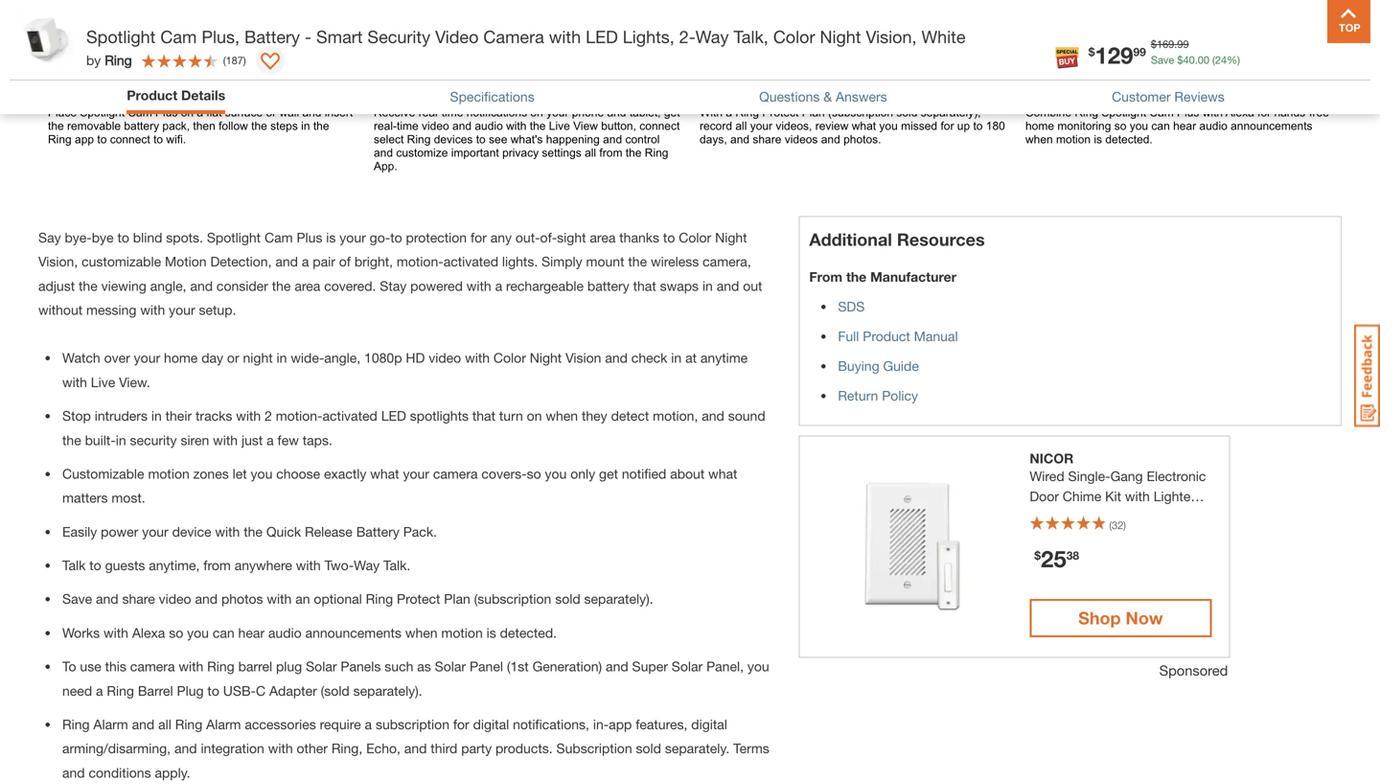 Task type: vqa. For each thing, say whether or not it's contained in the screenshot.
leftmost Add To List icon
no



Task type: locate. For each thing, give the bounding box(es) containing it.
your right power
[[142, 524, 168, 540]]

1 horizontal spatial area
[[590, 230, 616, 245]]

guests
[[105, 558, 145, 573]]

led left spotlights
[[381, 408, 406, 424]]

alarm up integration at the left of page
[[206, 717, 241, 732]]

)
[[243, 54, 246, 66], [1124, 519, 1126, 531]]

adapter
[[269, 683, 317, 699]]

display image
[[261, 53, 280, 72]]

panels
[[341, 659, 381, 675]]

this
[[105, 659, 126, 675]]

now
[[1126, 608, 1163, 628]]

) down gang
[[1124, 519, 1126, 531]]

187
[[226, 54, 243, 66]]

wireless
[[651, 254, 699, 269]]

1 horizontal spatial video
[[429, 350, 461, 366]]

0 horizontal spatial is
[[326, 230, 336, 245]]

1 horizontal spatial digital
[[692, 717, 728, 732]]

0 vertical spatial motion-
[[397, 254, 444, 269]]

that inside stop intruders in their tracks with 2 motion-activated led spotlights that turn on when they detect motion, and sound the built-in security siren with just a few taps.
[[473, 408, 496, 424]]

gang
[[1111, 468, 1143, 484]]

led inside stop intruders in their tracks with 2 motion-activated led spotlights that turn on when they detect motion, and sound the built-in security siren with just a few taps.
[[381, 408, 406, 424]]

0 vertical spatial that
[[633, 278, 656, 294]]

anytime
[[701, 350, 748, 366]]

separately).
[[584, 591, 653, 607], [353, 683, 423, 699]]

cam
[[160, 26, 197, 47], [265, 230, 293, 245]]

electronic
[[1147, 468, 1206, 484]]

so left only
[[527, 466, 541, 482]]

hd
[[406, 350, 425, 366]]

1 horizontal spatial night
[[715, 230, 747, 245]]

white
[[922, 26, 966, 47]]

camera inside "to use this camera with ring barrel plug solar panels such as solar panel (1st generation) and super solar panel, you need a ring barrel plug to usb-c adapter (sold separately)."
[[130, 659, 175, 675]]

arming/disarming,
[[62, 741, 171, 757]]

1 vertical spatial camera
[[130, 659, 175, 675]]

panel
[[470, 659, 503, 675]]

battery
[[245, 26, 300, 47], [356, 524, 400, 540]]

covered.
[[324, 278, 376, 294]]

1 horizontal spatial )
[[1124, 519, 1126, 531]]

power
[[101, 524, 138, 540]]

0 vertical spatial angle,
[[150, 278, 187, 294]]

1 vertical spatial product
[[863, 328, 911, 344]]

led left lights,
[[586, 26, 618, 47]]

2 vertical spatial night
[[530, 350, 562, 366]]

is inside say bye-bye to blind spots. spotlight cam plus is your go-to protection for any out-of-sight area thanks to color night vision, customizable motion detection, and a pair of bright, motion-activated lights. simply mount the wireless camera, adjust the viewing angle, and consider the area covered. stay powered with a rechargeable battery that swaps in and out without messing with your setup.
[[326, 230, 336, 245]]

1 horizontal spatial is
[[487, 625, 496, 641]]

1 vertical spatial motion
[[441, 625, 483, 641]]

your inside customizable motion zones let you choose exactly what your camera covers-so you only get notified about what matters most.
[[403, 466, 429, 482]]

save down talk
[[62, 591, 92, 607]]

( down plus,
[[223, 54, 226, 66]]

a right need
[[96, 683, 103, 699]]

1 horizontal spatial motion
[[441, 625, 483, 641]]

return
[[838, 388, 879, 404]]

angle, inside say bye-bye to blind spots. spotlight cam plus is your go-to protection for any out-of-sight area thanks to color night vision, customizable motion detection, and a pair of bright, motion-activated lights. simply mount the wireless camera, adjust the viewing angle, and consider the area covered. stay powered with a rechargeable battery that swaps in and out without messing with your setup.
[[150, 278, 187, 294]]

1 vertical spatial so
[[169, 625, 183, 641]]

and inside watch over your home day or night in wide-angle, 1080p hd video with color night vision and check in at anytime with live view.
[[605, 350, 628, 366]]

1 horizontal spatial for
[[471, 230, 487, 245]]

0 horizontal spatial video
[[159, 591, 191, 607]]

digital
[[473, 717, 509, 732], [692, 717, 728, 732]]

0 horizontal spatial battery
[[245, 26, 300, 47]]

notifications,
[[513, 717, 590, 732]]

night left vision
[[530, 350, 562, 366]]

0 horizontal spatial (
[[223, 54, 226, 66]]

stop intruders in their tracks with 2 motion-activated led spotlights that turn on when they detect motion, and sound the built-in security siren with just a few taps.
[[62, 408, 766, 448]]

1 vertical spatial motion-
[[276, 408, 323, 424]]

activated up taps.
[[323, 408, 378, 424]]

night
[[820, 26, 861, 47], [715, 230, 747, 245], [530, 350, 562, 366]]

motion down the security
[[148, 466, 190, 482]]

ring up usb-
[[207, 659, 235, 675]]

intruders
[[95, 408, 148, 424]]

motion inside customizable motion zones let you choose exactly what your camera covers-so you only get notified about what matters most.
[[148, 466, 190, 482]]

1 vertical spatial separately).
[[353, 683, 423, 699]]

1 solar from the left
[[306, 659, 337, 675]]

angle, down motion
[[150, 278, 187, 294]]

separately). down such
[[353, 683, 423, 699]]

0 vertical spatial so
[[527, 466, 541, 482]]

$ 169 . 99 save $ 40 . 00 ( 24 %)
[[1151, 38, 1241, 66]]

battery up 'talk.'
[[356, 524, 400, 540]]

day
[[202, 350, 223, 366]]

1 horizontal spatial 99
[[1178, 38, 1189, 50]]

solar up (sold
[[306, 659, 337, 675]]

( right 00
[[1213, 54, 1216, 66]]

1 horizontal spatial product
[[863, 328, 911, 344]]

with down watch
[[62, 374, 87, 390]]

your left setup.
[[169, 302, 195, 318]]

super
[[632, 659, 668, 675]]

1 vertical spatial .
[[1195, 54, 1198, 66]]

0 vertical spatial separately).
[[584, 591, 653, 607]]

in right 'swaps'
[[703, 278, 713, 294]]

1 vertical spatial that
[[473, 408, 496, 424]]

night up "camera,"
[[715, 230, 747, 245]]

0 horizontal spatial area
[[295, 278, 321, 294]]

motion-
[[397, 254, 444, 269], [276, 408, 323, 424]]

a left few on the left bottom of the page
[[267, 432, 274, 448]]

that
[[633, 278, 656, 294], [473, 408, 496, 424]]

that inside say bye-bye to blind spots. spotlight cam plus is your go-to protection for any out-of-sight area thanks to color night vision, customizable motion detection, and a pair of bright, motion-activated lights. simply mount the wireless camera, adjust the viewing angle, and consider the area covered. stay powered with a rechargeable battery that swaps in and out without messing with your setup.
[[633, 278, 656, 294]]

in right the night
[[277, 350, 287, 366]]

swaps
[[660, 278, 699, 294]]

) for ( 32 )
[[1124, 519, 1126, 531]]

the left quick
[[244, 524, 263, 540]]

1 horizontal spatial motion-
[[397, 254, 444, 269]]

0 vertical spatial battery
[[245, 26, 300, 47]]

0 horizontal spatial .
[[1175, 38, 1178, 50]]

wired single-gang electronic door chime kit with lighted button image
[[819, 451, 1006, 638]]

0 vertical spatial save
[[1151, 54, 1175, 66]]

audio
[[268, 625, 302, 641]]

in left their
[[151, 408, 162, 424]]

$ for 169
[[1151, 38, 1157, 50]]

in left "at"
[[671, 350, 682, 366]]

$ for 129
[[1089, 45, 1095, 58]]

sold up detected.
[[555, 591, 581, 607]]

you left can
[[187, 625, 209, 641]]

1 horizontal spatial .
[[1195, 54, 1198, 66]]

1 vertical spatial activated
[[323, 408, 378, 424]]

0 horizontal spatial color
[[494, 350, 526, 366]]

digital up the party
[[473, 717, 509, 732]]

1 horizontal spatial (
[[1110, 519, 1112, 531]]

1 horizontal spatial battery
[[356, 524, 400, 540]]

bye
[[92, 230, 114, 245]]

that left 'swaps'
[[633, 278, 656, 294]]

area down pair
[[295, 278, 321, 294]]

angle, inside watch over your home day or night in wide-angle, 1080p hd video with color night vision and check in at anytime with live view.
[[324, 350, 361, 366]]

return policy link
[[838, 388, 919, 404]]

0 horizontal spatial solar
[[306, 659, 337, 675]]

motion
[[148, 466, 190, 482], [441, 625, 483, 641]]

1 horizontal spatial when
[[546, 408, 578, 424]]

2 horizontal spatial (
[[1213, 54, 1216, 66]]

0 horizontal spatial separately).
[[353, 683, 423, 699]]

release
[[305, 524, 353, 540]]

0 horizontal spatial what
[[370, 466, 399, 482]]

1 horizontal spatial spotlight
[[207, 230, 261, 245]]

by ring
[[86, 52, 132, 68]]

color right talk,
[[774, 26, 815, 47]]

alarm up arming/disarming,
[[93, 717, 128, 732]]

1 horizontal spatial solar
[[435, 659, 466, 675]]

99 left 169
[[1134, 45, 1146, 58]]

ring
[[105, 52, 132, 68], [366, 591, 393, 607], [207, 659, 235, 675], [107, 683, 134, 699], [62, 717, 90, 732], [175, 717, 203, 732]]

the down stop
[[62, 432, 81, 448]]

rechargeable
[[506, 278, 584, 294]]

1 vertical spatial angle,
[[324, 350, 361, 366]]

1 vertical spatial when
[[405, 625, 438, 641]]

0 vertical spatial sold
[[555, 591, 581, 607]]

motion down plan
[[441, 625, 483, 641]]

1 vertical spatial cam
[[265, 230, 293, 245]]

battery up display image
[[245, 26, 300, 47]]

and up apply.
[[174, 741, 197, 757]]

1 what from the left
[[370, 466, 399, 482]]

cam left plus
[[265, 230, 293, 245]]

$ left 169
[[1089, 45, 1095, 58]]

their
[[165, 408, 192, 424]]

customer
[[1112, 89, 1171, 104]]

0 horizontal spatial cam
[[160, 26, 197, 47]]

wired
[[1030, 468, 1065, 484]]

as
[[417, 659, 431, 675]]

0 vertical spatial area
[[590, 230, 616, 245]]

0 vertical spatial is
[[326, 230, 336, 245]]

with up 'talk to guests anytime, from anywhere with two-way talk.'
[[215, 524, 240, 540]]

at
[[686, 350, 697, 366]]

you inside "to use this camera with ring barrel plug solar panels such as solar panel (1st generation) and super solar panel, you need a ring barrel plug to usb-c adapter (sold separately)."
[[748, 659, 770, 675]]

1 horizontal spatial way
[[696, 26, 729, 47]]

night inside say bye-bye to blind spots. spotlight cam plus is your go-to protection for any out-of-sight area thanks to color night vision, customizable motion detection, and a pair of bright, motion-activated lights. simply mount the wireless camera, adjust the viewing angle, and consider the area covered. stay powered with a rechargeable battery that swaps in and out without messing with your setup.
[[715, 230, 747, 245]]

1 horizontal spatial sold
[[636, 741, 661, 757]]

and inside "to use this camera with ring barrel plug solar panels such as solar panel (1st generation) and super solar panel, you need a ring barrel plug to usb-c adapter (sold separately)."
[[606, 659, 629, 675]]

solar right as on the left bottom
[[435, 659, 466, 675]]

with left 2
[[236, 408, 261, 424]]

with left an
[[267, 591, 292, 607]]

when inside stop intruders in their tracks with 2 motion-activated led spotlights that turn on when they detect motion, and sound the built-in security siren with just a few taps.
[[546, 408, 578, 424]]

0 vertical spatial when
[[546, 408, 578, 424]]

all
[[158, 717, 171, 732]]

full product manual link
[[838, 328, 958, 344]]

motion- inside say bye-bye to blind spots. spotlight cam plus is your go-to protection for any out-of-sight area thanks to color night vision, customizable motion detection, and a pair of bright, motion-activated lights. simply mount the wireless camera, adjust the viewing angle, and consider the area covered. stay powered with a rechargeable battery that swaps in and out without messing with your setup.
[[397, 254, 444, 269]]

1 horizontal spatial that
[[633, 278, 656, 294]]

1 horizontal spatial activated
[[444, 254, 499, 269]]

the up sds
[[847, 269, 867, 285]]

camera
[[484, 26, 544, 47]]

button
[[1030, 508, 1070, 524]]

1 digital from the left
[[473, 717, 509, 732]]

out
[[743, 278, 763, 294]]

0 vertical spatial night
[[820, 26, 861, 47]]

0 vertical spatial )
[[243, 54, 246, 66]]

you left only
[[545, 466, 567, 482]]

easily power your device with the quick release battery pack.
[[62, 524, 437, 540]]

activated inside say bye-bye to blind spots. spotlight cam plus is your go-to protection for any out-of-sight area thanks to color night vision, customizable motion detection, and a pair of bright, motion-activated lights. simply mount the wireless camera, adjust the viewing angle, and consider the area covered. stay powered with a rechargeable battery that swaps in and out without messing with your setup.
[[444, 254, 499, 269]]

0 horizontal spatial led
[[381, 408, 406, 424]]

way left 'talk.'
[[354, 558, 380, 573]]

sds link
[[838, 299, 865, 314]]

1 horizontal spatial save
[[1151, 54, 1175, 66]]

when up as on the left bottom
[[405, 625, 438, 641]]

vision, up adjust
[[38, 254, 78, 269]]

product
[[127, 87, 177, 103], [863, 328, 911, 344]]

and left conditions
[[62, 765, 85, 781]]

on
[[527, 408, 542, 424]]

additional
[[809, 229, 893, 250]]

( 187 )
[[223, 54, 246, 66]]

cam left plus,
[[160, 26, 197, 47]]

turn
[[499, 408, 523, 424]]

and left the super
[[606, 659, 629, 675]]

2
[[265, 408, 272, 424]]

.
[[1175, 38, 1178, 50], [1195, 54, 1198, 66]]

1 vertical spatial led
[[381, 408, 406, 424]]

that left turn
[[473, 408, 496, 424]]

spotlight up by ring
[[86, 26, 156, 47]]

$
[[1151, 38, 1157, 50], [1089, 45, 1095, 58], [1178, 54, 1184, 66], [1035, 549, 1041, 562]]

1 horizontal spatial color
[[679, 230, 712, 245]]

to inside "to use this camera with ring barrel plug solar panels such as solar panel (1st generation) and super solar panel, you need a ring barrel plug to usb-c adapter (sold separately)."
[[207, 683, 219, 699]]

powered
[[410, 278, 463, 294]]

activated down the any
[[444, 254, 499, 269]]

and inside stop intruders in their tracks with 2 motion-activated led spotlights that turn on when they detect motion, and sound the built-in security siren with just a few taps.
[[702, 408, 725, 424]]

digital up separately.
[[692, 717, 728, 732]]

1 vertical spatial spotlight
[[207, 230, 261, 245]]

0 vertical spatial spotlight
[[86, 26, 156, 47]]

0 horizontal spatial save
[[62, 591, 92, 607]]

0 horizontal spatial angle,
[[150, 278, 187, 294]]

save down 169
[[1151, 54, 1175, 66]]

cam inside say bye-bye to blind spots. spotlight cam plus is your go-to protection for any out-of-sight area thanks to color night vision, customizable motion detection, and a pair of bright, motion-activated lights. simply mount the wireless camera, adjust the viewing angle, and consider the area covered. stay powered with a rechargeable battery that swaps in and out without messing with your setup.
[[265, 230, 293, 245]]

product details button
[[127, 85, 225, 109], [127, 85, 225, 105]]

for left the any
[[471, 230, 487, 245]]

you
[[251, 466, 273, 482], [545, 466, 567, 482], [187, 625, 209, 641], [748, 659, 770, 675]]

1 vertical spatial for
[[453, 717, 470, 732]]

to right plug
[[207, 683, 219, 699]]

$ left 38
[[1035, 549, 1041, 562]]

with down gang
[[1125, 488, 1150, 504]]

nicor wired single-gang electronic door chime kit with lighted button
[[1030, 450, 1206, 524]]

barrel
[[238, 659, 272, 675]]

what right "exactly"
[[370, 466, 399, 482]]

battery
[[588, 278, 630, 294]]

1 vertical spatial )
[[1124, 519, 1126, 531]]

1 horizontal spatial cam
[[265, 230, 293, 245]]

) left display image
[[243, 54, 246, 66]]

quick
[[266, 524, 301, 540]]

what
[[370, 466, 399, 482], [709, 466, 738, 482]]

with down the accessories
[[268, 741, 293, 757]]

policy
[[882, 388, 919, 404]]

0 vertical spatial vision,
[[866, 26, 917, 47]]

a right "require"
[[365, 717, 372, 732]]

ring down need
[[62, 717, 90, 732]]

1 horizontal spatial camera
[[433, 466, 478, 482]]

notified
[[622, 466, 667, 482]]

spotlight inside say bye-bye to blind spots. spotlight cam plus is your go-to protection for any out-of-sight area thanks to color night vision, customizable motion detection, and a pair of bright, motion-activated lights. simply mount the wireless camera, adjust the viewing angle, and consider the area covered. stay powered with a rechargeable battery that swaps in and out without messing with your setup.
[[207, 230, 261, 245]]

0 horizontal spatial for
[[453, 717, 470, 732]]

1 vertical spatial night
[[715, 230, 747, 245]]

exactly
[[324, 466, 367, 482]]

1 horizontal spatial what
[[709, 466, 738, 482]]

shop now button
[[1030, 599, 1212, 637]]

you right panel,
[[748, 659, 770, 675]]

setup.
[[199, 302, 236, 318]]

2 horizontal spatial night
[[820, 26, 861, 47]]

40
[[1184, 54, 1195, 66]]

so right alexa
[[169, 625, 183, 641]]

third
[[431, 741, 458, 757]]

1 horizontal spatial angle,
[[324, 350, 361, 366]]

video right hd
[[429, 350, 461, 366]]

2 what from the left
[[709, 466, 738, 482]]

device
[[172, 524, 211, 540]]

separately). up the super
[[584, 591, 653, 607]]

with right powered
[[467, 278, 492, 294]]

manufacturer
[[871, 269, 957, 285]]

ring right all
[[175, 717, 203, 732]]

night up &
[[820, 26, 861, 47]]

1 horizontal spatial alarm
[[206, 717, 241, 732]]

consider
[[217, 278, 268, 294]]

color up wireless
[[679, 230, 712, 245]]

your inside watch over your home day or night in wide-angle, 1080p hd video with color night vision and check in at anytime with live view.
[[134, 350, 160, 366]]

$ inside $ 129 99
[[1089, 45, 1095, 58]]

and left sound
[[702, 408, 725, 424]]

0 horizontal spatial digital
[[473, 717, 509, 732]]

and right vision
[[605, 350, 628, 366]]

$ inside the $ 25 38 shop now
[[1035, 549, 1041, 562]]

0 horizontal spatial motion-
[[276, 408, 323, 424]]

0 vertical spatial cam
[[160, 26, 197, 47]]

separately.
[[665, 741, 730, 757]]

0 horizontal spatial vision,
[[38, 254, 78, 269]]

0 horizontal spatial )
[[243, 54, 246, 66]]

0 vertical spatial product
[[127, 87, 177, 103]]

0 vertical spatial video
[[429, 350, 461, 366]]

$ 25 38 shop now
[[1035, 545, 1163, 628]]

1080p
[[364, 350, 402, 366]]

lights.
[[502, 254, 538, 269]]

0 vertical spatial led
[[586, 26, 618, 47]]

area up mount
[[590, 230, 616, 245]]

with up plug
[[179, 659, 204, 675]]

product left 'details'
[[127, 87, 177, 103]]

color
[[774, 26, 815, 47], [679, 230, 712, 245], [494, 350, 526, 366]]

99 up 40
[[1178, 38, 1189, 50]]

motion- down "protection"
[[397, 254, 444, 269]]

camera left covers-
[[433, 466, 478, 482]]

1 vertical spatial vision,
[[38, 254, 78, 269]]



Task type: describe. For each thing, give the bounding box(es) containing it.
(sold
[[321, 683, 350, 699]]

use
[[80, 659, 101, 675]]

just
[[242, 432, 263, 448]]

of-
[[540, 230, 557, 245]]

live
[[91, 374, 115, 390]]

to right bye
[[117, 230, 129, 245]]

2 solar from the left
[[435, 659, 466, 675]]

plug
[[276, 659, 302, 675]]

you right let
[[251, 466, 273, 482]]

built-
[[85, 432, 116, 448]]

1 horizontal spatial led
[[586, 26, 618, 47]]

a left pair
[[302, 254, 309, 269]]

echo,
[[366, 741, 401, 757]]

messing
[[86, 302, 137, 318]]

activated inside stop intruders in their tracks with 2 motion-activated led spotlights that turn on when they detect motion, and sound the built-in security siren with just a few taps.
[[323, 408, 378, 424]]

for inside "ring alarm and all ring alarm accessories require a subscription for digital notifications, in-app features, digital arming/disarming, and integration with other ring, echo, and third party products. subscription sold separately. terms and conditions apply."
[[453, 717, 470, 732]]

pair
[[313, 254, 335, 269]]

0 vertical spatial way
[[696, 26, 729, 47]]

terms
[[734, 741, 770, 757]]

sight
[[557, 230, 586, 245]]

vision, inside say bye-bye to blind spots. spotlight cam plus is your go-to protection for any out-of-sight area thanks to color night vision, customizable motion detection, and a pair of bright, motion-activated lights. simply mount the wireless camera, adjust the viewing angle, and consider the area covered. stay powered with a rechargeable battery that swaps in and out without messing with your setup.
[[38, 254, 78, 269]]

and down plus
[[276, 254, 298, 269]]

watch
[[62, 350, 100, 366]]

door
[[1030, 488, 1059, 504]]

the down the thanks
[[628, 254, 647, 269]]

nicor
[[1030, 450, 1074, 466]]

and down subscription
[[404, 741, 427, 757]]

a inside "to use this camera with ring barrel plug solar panels such as solar panel (1st generation) and super solar panel, you need a ring barrel plug to usb-c adapter (sold separately)."
[[96, 683, 103, 699]]

zones
[[193, 466, 229, 482]]

your up of
[[340, 230, 366, 245]]

&
[[824, 89, 832, 104]]

%)
[[1227, 54, 1241, 66]]

2-
[[680, 26, 696, 47]]

product image image
[[14, 10, 77, 72]]

with left alexa
[[104, 625, 128, 641]]

a down lights.
[[495, 278, 502, 294]]

1 vertical spatial is
[[487, 625, 496, 641]]

with down tracks
[[213, 432, 238, 448]]

camera inside customizable motion zones let you choose exactly what your camera covers-so you only get notified about what matters most.
[[433, 466, 478, 482]]

with right camera at the left
[[549, 26, 581, 47]]

only
[[571, 466, 596, 482]]

separately). inside "to use this camera with ring barrel plug solar panels such as solar panel (1st generation) and super solar panel, you need a ring barrel plug to usb-c adapter (sold separately)."
[[353, 683, 423, 699]]

99 inside $ 169 . 99 save $ 40 . 00 ( 24 %)
[[1178, 38, 1189, 50]]

check
[[632, 350, 668, 366]]

25
[[1041, 545, 1067, 572]]

ring alarm and all ring alarm accessories require a subscription for digital notifications, in-app features, digital arming/disarming, and integration with other ring, echo, and third party products. subscription sold separately. terms and conditions apply.
[[62, 717, 770, 781]]

so inside customizable motion zones let you choose exactly what your camera covers-so you only get notified about what matters most.
[[527, 466, 541, 482]]

customizable motion zones let you choose exactly what your camera covers-so you only get notified about what matters most.
[[62, 466, 738, 506]]

0 vertical spatial .
[[1175, 38, 1178, 50]]

1 vertical spatial battery
[[356, 524, 400, 540]]

color inside watch over your home day or night in wide-angle, 1080p hd video with color night vision and check in at anytime with live view.
[[494, 350, 526, 366]]

color inside say bye-bye to blind spots. spotlight cam plus is your go-to protection for any out-of-sight area thanks to color night vision, customizable motion detection, and a pair of bright, motion-activated lights. simply mount the wireless camera, adjust the viewing angle, and consider the area covered. stay powered with a rechargeable battery that swaps in and out without messing with your setup.
[[679, 230, 712, 245]]

with inside "to use this camera with ring barrel plug solar panels such as solar panel (1st generation) and super solar panel, you need a ring barrel plug to usb-c adapter (sold separately)."
[[179, 659, 204, 675]]

sold inside "ring alarm and all ring alarm accessories require a subscription for digital notifications, in-app features, digital arming/disarming, and integration with other ring, echo, and third party products. subscription sold separately. terms and conditions apply."
[[636, 741, 661, 757]]

00
[[1198, 54, 1210, 66]]

in inside say bye-bye to blind spots. spotlight cam plus is your go-to protection for any out-of-sight area thanks to color night vision, customizable motion detection, and a pair of bright, motion-activated lights. simply mount the wireless camera, adjust the viewing angle, and consider the area covered. stay powered with a rechargeable battery that swaps in and out without messing with your setup.
[[703, 278, 713, 294]]

plus,
[[202, 26, 240, 47]]

to up wireless
[[663, 230, 675, 245]]

share
[[122, 591, 155, 607]]

ring right by
[[105, 52, 132, 68]]

a inside "ring alarm and all ring alarm accessories require a subscription for digital notifications, in-app features, digital arming/disarming, and integration with other ring, echo, and third party products. subscription sold separately. terms and conditions apply."
[[365, 717, 372, 732]]

0 horizontal spatial sold
[[555, 591, 581, 607]]

buying
[[838, 358, 880, 374]]

0 horizontal spatial product
[[127, 87, 177, 103]]

to right talk
[[89, 558, 101, 573]]

1 vertical spatial video
[[159, 591, 191, 607]]

the inside stop intruders in their tracks with 2 motion-activated led spotlights that turn on when they detect motion, and sound the built-in security siren with just a few taps.
[[62, 432, 81, 448]]

1 horizontal spatial vision,
[[866, 26, 917, 47]]

let
[[233, 466, 247, 482]]

covers-
[[482, 466, 527, 482]]

such
[[385, 659, 414, 675]]

photos
[[221, 591, 263, 607]]

129
[[1095, 41, 1134, 69]]

accessories
[[245, 717, 316, 732]]

ring,
[[332, 741, 363, 757]]

spotlights
[[410, 408, 469, 424]]

products.
[[496, 741, 553, 757]]

24
[[1216, 54, 1227, 66]]

) for ( 187 )
[[243, 54, 246, 66]]

plug
[[177, 683, 204, 699]]

plan
[[444, 591, 471, 607]]

$ left 00
[[1178, 54, 1184, 66]]

or
[[227, 350, 239, 366]]

38
[[1067, 549, 1080, 562]]

1 alarm from the left
[[93, 717, 128, 732]]

169
[[1157, 38, 1175, 50]]

( for ( 187 )
[[223, 54, 226, 66]]

customizable
[[62, 466, 144, 482]]

0 horizontal spatial when
[[405, 625, 438, 641]]

save and share video and photos with an optional ring protect plan (subscription sold separately).
[[62, 591, 653, 607]]

apply.
[[155, 765, 190, 781]]

the right adjust
[[79, 278, 98, 294]]

and left share
[[96, 591, 119, 607]]

the right consider
[[272, 278, 291, 294]]

easily
[[62, 524, 97, 540]]

with right hd
[[465, 350, 490, 366]]

protect
[[397, 591, 440, 607]]

in down intruders
[[116, 432, 126, 448]]

to
[[62, 659, 76, 675]]

motion- inside stop intruders in their tracks with 2 motion-activated led spotlights that turn on when they detect motion, and sound the built-in security siren with just a few taps.
[[276, 408, 323, 424]]

about
[[670, 466, 705, 482]]

specifications
[[450, 89, 535, 104]]

subscription
[[376, 717, 450, 732]]

with inside nicor wired single-gang electronic door chime kit with lighted button
[[1125, 488, 1150, 504]]

of
[[339, 254, 351, 269]]

feedback link image
[[1355, 324, 1381, 428]]

night inside watch over your home day or night in wide-angle, 1080p hd video with color night vision and check in at anytime with live view.
[[530, 350, 562, 366]]

view.
[[119, 374, 150, 390]]

works
[[62, 625, 100, 641]]

$ for 25
[[1035, 549, 1041, 562]]

and down motion
[[190, 278, 213, 294]]

( for ( 32 )
[[1110, 519, 1112, 531]]

conditions
[[89, 765, 151, 781]]

talk
[[62, 558, 86, 573]]

out-
[[516, 230, 540, 245]]

two-
[[325, 558, 354, 573]]

detect
[[611, 408, 649, 424]]

save inside $ 169 . 99 save $ 40 . 00 ( 24 %)
[[1151, 54, 1175, 66]]

1 horizontal spatial separately).
[[584, 591, 653, 607]]

from
[[809, 269, 843, 285]]

ring down 'talk.'
[[366, 591, 393, 607]]

can
[[213, 625, 235, 641]]

3 solar from the left
[[672, 659, 703, 675]]

questions & answers
[[759, 89, 887, 104]]

an
[[296, 591, 310, 607]]

1 vertical spatial save
[[62, 591, 92, 607]]

2 horizontal spatial color
[[774, 26, 815, 47]]

and down "camera,"
[[717, 278, 739, 294]]

( inside $ 169 . 99 save $ 40 . 00 ( 24 %)
[[1213, 54, 1216, 66]]

blind
[[133, 230, 162, 245]]

alexa
[[132, 625, 165, 641]]

0 horizontal spatial way
[[354, 558, 380, 573]]

and left all
[[132, 717, 155, 732]]

ring down this
[[107, 683, 134, 699]]

wide-
[[291, 350, 324, 366]]

over
[[104, 350, 130, 366]]

full product manual
[[838, 328, 958, 344]]

optional
[[314, 591, 362, 607]]

1 vertical spatial area
[[295, 278, 321, 294]]

full
[[838, 328, 859, 344]]

99 inside $ 129 99
[[1134, 45, 1146, 58]]

video inside watch over your home day or night in wide-angle, 1080p hd video with color night vision and check in at anytime with live view.
[[429, 350, 461, 366]]

with down 'viewing'
[[140, 302, 165, 318]]

chime
[[1063, 488, 1102, 504]]

thanks
[[620, 230, 660, 245]]

for inside say bye-bye to blind spots. spotlight cam plus is your go-to protection for any out-of-sight area thanks to color night vision, customizable motion detection, and a pair of bright, motion-activated lights. simply mount the wireless camera, adjust the viewing angle, and consider the area covered. stay powered with a rechargeable battery that swaps in and out without messing with your setup.
[[471, 230, 487, 245]]

(subscription
[[474, 591, 552, 607]]

to up bright,
[[390, 230, 402, 245]]

2 digital from the left
[[692, 717, 728, 732]]

from
[[204, 558, 231, 573]]

say bye-bye to blind spots. spotlight cam plus is your go-to protection for any out-of-sight area thanks to color night vision, customizable motion detection, and a pair of bright, motion-activated lights. simply mount the wireless camera, adjust the viewing angle, and consider the area covered. stay powered with a rechargeable battery that swaps in and out without messing with your setup.
[[38, 230, 763, 318]]

a inside stop intruders in their tracks with 2 motion-activated led spotlights that turn on when they detect motion, and sound the built-in security siren with just a few taps.
[[267, 432, 274, 448]]

night
[[243, 350, 273, 366]]

with left the two-
[[296, 558, 321, 573]]

0 horizontal spatial so
[[169, 625, 183, 641]]

spotlight cam plus, battery - smart security video camera with led lights, 2-way talk, color night vision, white
[[86, 26, 966, 47]]

with inside "ring alarm and all ring alarm accessories require a subscription for digital notifications, in-app features, digital arming/disarming, and integration with other ring, echo, and third party products. subscription sold separately. terms and conditions apply."
[[268, 741, 293, 757]]

party
[[461, 741, 492, 757]]

and down from
[[195, 591, 218, 607]]

2 alarm from the left
[[206, 717, 241, 732]]

-
[[305, 26, 312, 47]]

spots.
[[166, 230, 203, 245]]



